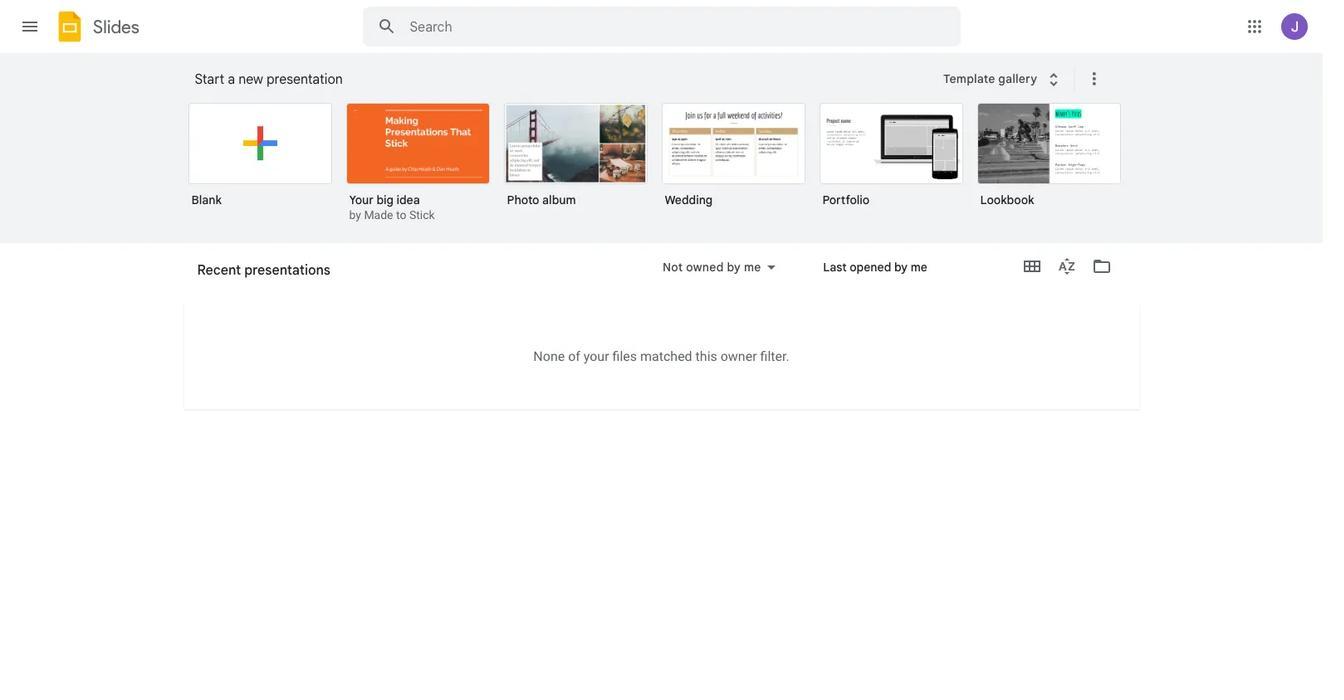 Task type: describe. For each thing, give the bounding box(es) containing it.
none of your files matched this owner filter.
[[533, 348, 789, 364]]

blank option
[[188, 103, 332, 219]]

slides link
[[53, 10, 139, 46]]

photo
[[507, 193, 539, 208]]

your big idea by made to stick
[[349, 193, 435, 222]]

by for last opened by me
[[894, 260, 908, 275]]

slides
[[93, 15, 139, 38]]

owned
[[686, 260, 724, 275]]

your big idea option
[[346, 103, 489, 224]]

not owned by me
[[663, 260, 761, 275]]

portfolio
[[822, 193, 870, 208]]

by for not owned by me
[[727, 260, 741, 275]]

recent presentations inside heading
[[197, 262, 330, 279]]

blank
[[191, 193, 222, 208]]

opened
[[850, 260, 891, 275]]

presentations inside heading
[[244, 262, 330, 279]]

start a new presentation heading
[[195, 53, 932, 106]]

by inside your big idea by made to stick
[[349, 208, 361, 222]]

more actions. image
[[1081, 69, 1105, 89]]

me for not owned by me
[[744, 260, 761, 275]]

matched
[[640, 348, 692, 364]]

photo album option
[[504, 103, 647, 219]]

last
[[823, 260, 847, 275]]

new
[[238, 71, 263, 88]]

none of your files matched this owner filter. region
[[184, 348, 1139, 364]]

made to stick link
[[364, 208, 435, 222]]

your
[[349, 193, 374, 208]]

not owned by me button
[[652, 257, 786, 277]]

lookbook option
[[977, 103, 1121, 219]]

recent presentations heading
[[184, 243, 627, 296]]

not
[[663, 260, 683, 275]]



Task type: locate. For each thing, give the bounding box(es) containing it.
presentations
[[244, 262, 330, 279], [225, 269, 300, 284]]

filter.
[[760, 348, 789, 364]]

to
[[396, 208, 406, 222]]

start
[[195, 71, 224, 88]]

photo album
[[507, 193, 576, 208]]

wedding option
[[661, 103, 805, 219]]

1 horizontal spatial by
[[727, 260, 741, 275]]

last opened by me
[[823, 260, 927, 275]]

list box
[[188, 100, 1143, 244]]

me inside 'popup button'
[[744, 260, 761, 275]]

recent inside heading
[[197, 262, 241, 279]]

0 horizontal spatial by
[[349, 208, 361, 222]]

recent presentations
[[197, 262, 330, 279], [184, 269, 300, 284]]

list box containing blank
[[188, 100, 1143, 244]]

2 horizontal spatial by
[[894, 260, 908, 275]]

1 horizontal spatial me
[[911, 260, 927, 275]]

me
[[744, 260, 761, 275], [911, 260, 927, 275]]

a
[[228, 71, 235, 88]]

0 horizontal spatial me
[[744, 260, 761, 275]]

me for last opened by me
[[911, 260, 927, 275]]

start a new presentation
[[195, 71, 343, 88]]

wedding
[[665, 193, 713, 208]]

this
[[695, 348, 717, 364]]

me right owned
[[744, 260, 761, 275]]

files
[[612, 348, 637, 364]]

album
[[542, 193, 576, 208]]

idea
[[396, 193, 420, 208]]

template
[[943, 71, 995, 86]]

presentation
[[267, 71, 343, 88]]

recent
[[197, 262, 241, 279], [184, 269, 222, 284]]

lookbook
[[980, 193, 1034, 208]]

by
[[349, 208, 361, 222], [727, 260, 741, 275], [894, 260, 908, 275]]

your
[[584, 348, 609, 364]]

None search field
[[362, 7, 960, 46]]

big
[[376, 193, 393, 208]]

template gallery
[[943, 71, 1037, 86]]

gallery
[[998, 71, 1037, 86]]

template gallery button
[[932, 64, 1075, 94]]

1 me from the left
[[744, 260, 761, 275]]

by right owned
[[727, 260, 741, 275]]

by right opened
[[894, 260, 908, 275]]

of
[[568, 348, 580, 364]]

by inside 'popup button'
[[727, 260, 741, 275]]

by down your
[[349, 208, 361, 222]]

made
[[364, 208, 393, 222]]

owner
[[721, 348, 757, 364]]

main menu image
[[20, 17, 40, 37]]

2 me from the left
[[911, 260, 927, 275]]

portfolio option
[[819, 103, 963, 219]]

search image
[[370, 10, 403, 43]]

stick
[[409, 208, 435, 222]]

me right opened
[[911, 260, 927, 275]]

none
[[533, 348, 565, 364]]

Search bar text field
[[410, 19, 919, 36]]



Task type: vqa. For each thing, say whether or not it's contained in the screenshot.
Drop Shadow Tab
no



